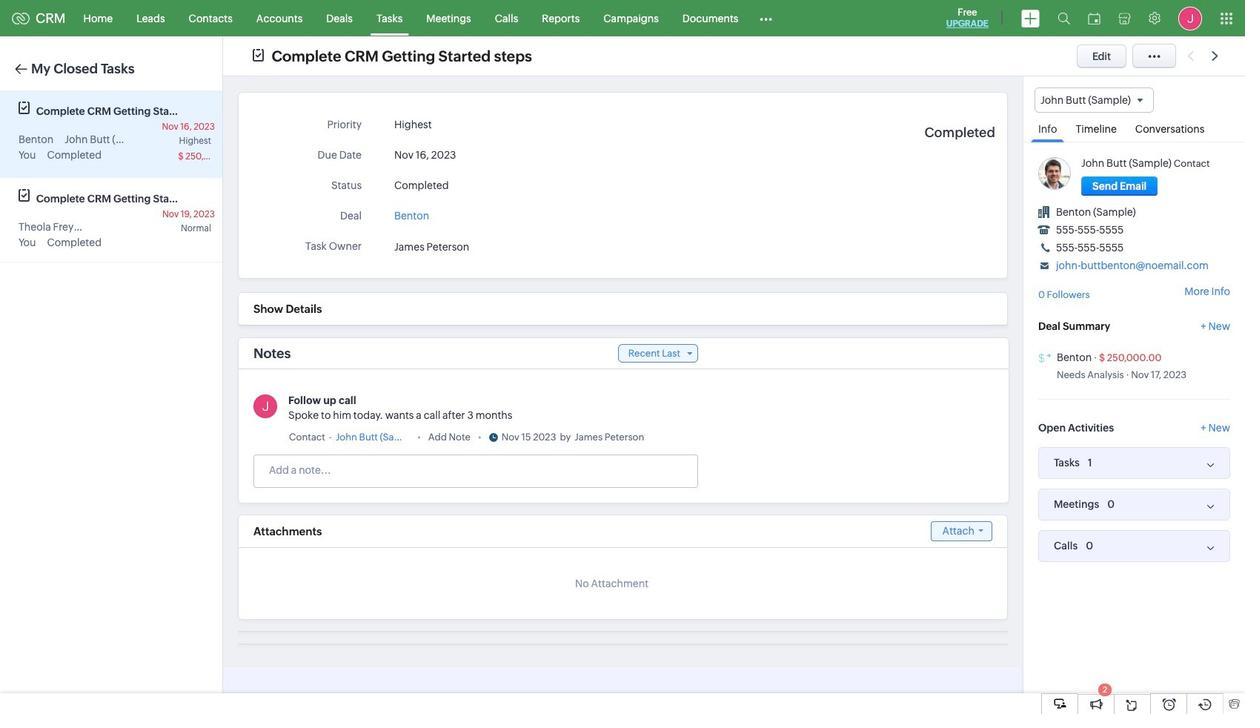 Task type: vqa. For each thing, say whether or not it's contained in the screenshot.
Calendar icon
yes



Task type: locate. For each thing, give the bounding box(es) containing it.
Other Modules field
[[751, 6, 783, 30]]

previous record image
[[1188, 51, 1194, 61]]

None button
[[1082, 177, 1158, 196]]

profile image
[[1179, 6, 1203, 30]]

None field
[[1035, 87, 1154, 113]]

Add a note... field
[[254, 463, 697, 477]]

create menu image
[[1022, 9, 1040, 27]]

calendar image
[[1088, 12, 1101, 24]]



Task type: describe. For each thing, give the bounding box(es) containing it.
search element
[[1049, 0, 1080, 36]]

search image
[[1058, 12, 1071, 24]]

profile element
[[1170, 0, 1212, 36]]

logo image
[[12, 12, 30, 24]]

create menu element
[[1013, 0, 1049, 36]]

next record image
[[1212, 51, 1222, 61]]



